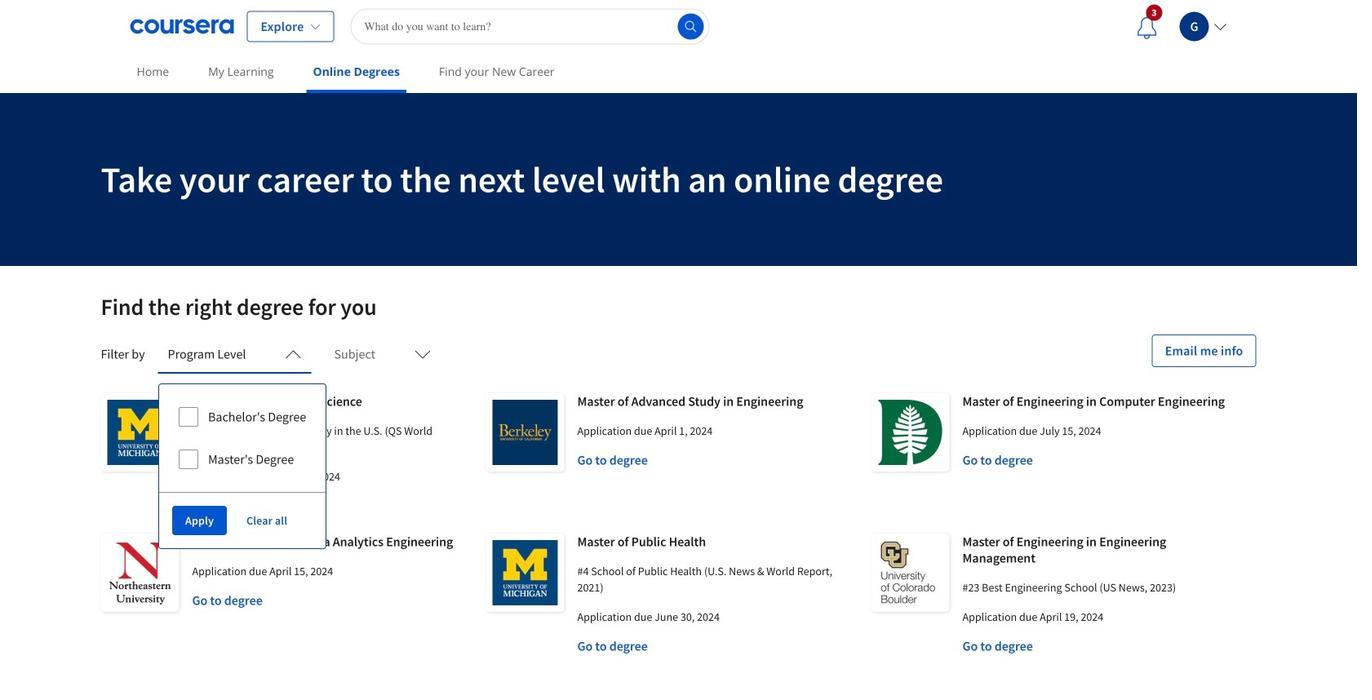 Task type: locate. For each thing, give the bounding box(es) containing it.
dartmouth college image
[[871, 393, 950, 472]]

1 horizontal spatial university of michigan image
[[486, 534, 564, 612]]

coursera image
[[130, 13, 234, 40]]

0 horizontal spatial university of michigan image
[[101, 393, 179, 472]]

university of colorado boulder image
[[871, 534, 950, 612]]

university of michigan image
[[101, 393, 179, 472], [486, 534, 564, 612]]

options list list box
[[159, 384, 326, 492]]

northeastern university image
[[101, 534, 179, 612]]

actions toolbar
[[159, 492, 326, 549]]

None search field
[[350, 9, 710, 44]]



Task type: vqa. For each thing, say whether or not it's contained in the screenshot.
main content
no



Task type: describe. For each thing, give the bounding box(es) containing it.
1 vertical spatial university of michigan image
[[486, 534, 564, 612]]

university of california, berkeley image
[[486, 393, 564, 472]]

0 vertical spatial university of michigan image
[[101, 393, 179, 472]]



